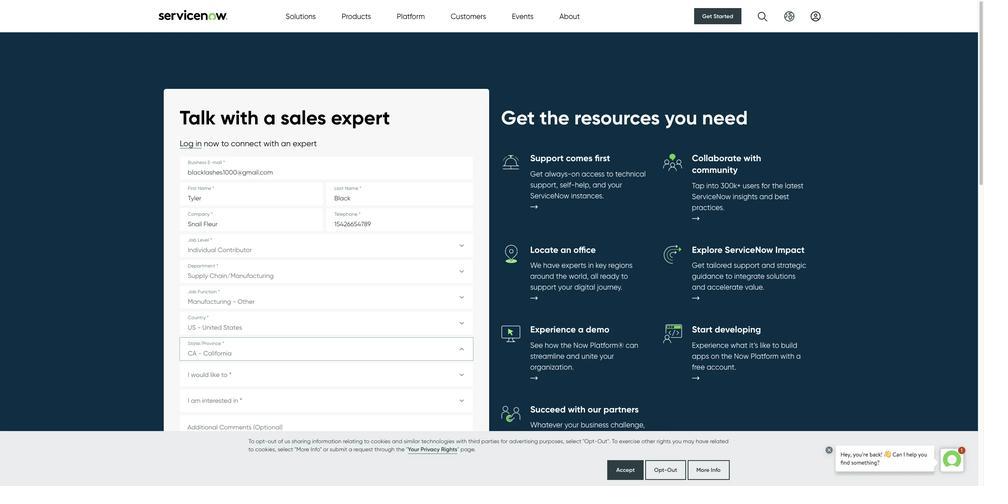 Task type: vqa. For each thing, say whether or not it's contained in the screenshot.


Task type: describe. For each thing, give the bounding box(es) containing it.
technologies
[[422, 438, 455, 445]]

1 vertical spatial expert
[[293, 139, 317, 149]]

collaborate
[[692, 153, 742, 164]]

submit
[[330, 446, 347, 453]]

organization.
[[531, 363, 574, 372]]

experience for experience what it's like to build apps on the now platform with a free account.
[[692, 341, 729, 350]]

your privacy rights link
[[408, 446, 458, 455]]

and up solutions
[[762, 261, 775, 270]]

more info
[[697, 467, 721, 474]]

Company text field
[[180, 209, 323, 232]]

demo
[[586, 325, 610, 335]]

whatever your business challenge, our ecosystem of partners will help drive results.
[[531, 421, 645, 452]]

to up request on the bottom left of the page
[[364, 438, 370, 445]]

events button
[[512, 11, 534, 22]]

get for get started
[[703, 13, 713, 20]]

the inside experience what it's like to build apps on the now platform with a free account.
[[722, 352, 733, 361]]

have inside we have experts in key regions around the world, all ready to support your digital journey.
[[543, 261, 560, 270]]

your inside whatever your business challenge, our ecosystem of partners will help drive results.
[[565, 421, 579, 430]]

experts
[[562, 261, 587, 270]]

streamline
[[531, 352, 565, 361]]

0 vertical spatial you
[[665, 106, 698, 130]]

0 horizontal spatial an
[[281, 139, 291, 149]]

a inside experience what it's like to build apps on the now platform with a free account.
[[797, 352, 801, 361]]

for inside "to opt-out of us sharing information relating to cookies and similar technologies with third parties for advertising purposes, select "opt-out".  to exercise other rights you may have related to cookies, select "more info" or submit a request through the ""
[[501, 438, 508, 445]]

all
[[591, 272, 599, 281]]

always-
[[545, 170, 572, 178]]

more
[[697, 467, 710, 474]]

help
[[631, 432, 645, 441]]

get for get tailored support and strategic guidance to integrate solutions and accelerate value.
[[692, 261, 705, 270]]

log in link
[[180, 139, 202, 149]]

your inside see how the now platform® can streamline and unite your organization.
[[600, 352, 614, 361]]

tap into 300k+ users for the latest servicenow insights and best practices.
[[692, 181, 804, 212]]

sales
[[281, 106, 326, 130]]

now
[[204, 139, 219, 149]]

account.
[[707, 363, 737, 372]]

talk
[[180, 106, 216, 130]]

1 vertical spatial select
[[278, 446, 293, 453]]

the inside "to opt-out of us sharing information relating to cookies and similar technologies with third parties for advertising purposes, select "opt-out".  to exercise other rights you may have related to cookies, select "more info" or submit a request through the ""
[[396, 446, 405, 453]]

with right connect
[[264, 139, 279, 149]]

and down guidance
[[692, 283, 706, 292]]

" inside your privacy rights " page.
[[458, 446, 459, 453]]

purposes,
[[540, 438, 565, 445]]

Telephone telephone field
[[326, 209, 473, 232]]

1 horizontal spatial select
[[566, 438, 582, 445]]

get started
[[703, 13, 734, 20]]

resources
[[575, 106, 660, 130]]

out".
[[598, 438, 611, 445]]

servicenow image
[[158, 10, 228, 20]]

the inside tap into 300k+ users for the latest servicenow insights and best practices.
[[773, 181, 784, 190]]

our inside whatever your business challenge, our ecosystem of partners will help drive results.
[[531, 432, 541, 441]]

explore
[[692, 245, 723, 255]]

developing
[[715, 325, 761, 335]]

page.
[[461, 446, 476, 453]]

"more
[[295, 446, 309, 453]]

best
[[775, 192, 790, 201]]

ecosystem
[[543, 432, 578, 441]]

build
[[781, 341, 798, 350]]

similar
[[404, 438, 420, 445]]

1 to from the left
[[249, 438, 255, 445]]

get for get the resources you need
[[501, 106, 535, 130]]

support inside get tailored support and strategic guidance to integrate solutions and accelerate value.
[[734, 261, 760, 270]]

of inside whatever your business challenge, our ecosystem of partners will help drive results.
[[580, 432, 587, 441]]

about
[[560, 12, 580, 20]]

get tailored support and strategic guidance to integrate solutions and accelerate value.
[[692, 261, 807, 292]]

tap
[[692, 181, 705, 190]]

information
[[312, 438, 342, 445]]

servicenow inside tap into 300k+ users for the latest servicenow insights and best practices.
[[692, 192, 731, 201]]

and inside "to opt-out of us sharing information relating to cookies and similar technologies with third parties for advertising purposes, select "opt-out".  to exercise other rights you may have related to cookies, select "more info" or submit a request through the ""
[[392, 438, 403, 445]]

support,
[[531, 181, 558, 189]]

the inside see how the now platform® can streamline and unite your organization.
[[561, 341, 572, 350]]

opt-
[[256, 438, 268, 445]]

accelerate
[[707, 283, 744, 292]]

regions
[[609, 261, 633, 270]]

out
[[268, 438, 277, 445]]

comes
[[566, 153, 593, 164]]

results.
[[549, 443, 571, 452]]

more info button
[[688, 461, 730, 481]]

sharing
[[292, 438, 311, 445]]

integrate
[[735, 272, 765, 281]]

info"
[[311, 446, 322, 453]]

experience for experience a demo
[[531, 325, 576, 335]]

business
[[581, 421, 609, 430]]

platform inside experience what it's like to build apps on the now platform with a free account.
[[751, 352, 779, 361]]

on inside get always-on access to technical support, self-help, and your servicenow instances.
[[572, 170, 580, 178]]

opt-out
[[655, 467, 677, 474]]

your inside get always-on access to technical support, self-help, and your servicenow instances.
[[608, 181, 622, 189]]

digital
[[575, 283, 596, 292]]

privacy
[[421, 446, 440, 453]]

key
[[596, 261, 607, 270]]

it's
[[750, 341, 759, 350]]

value.
[[745, 283, 765, 292]]

start
[[692, 325, 713, 335]]

partners inside whatever your business challenge, our ecosystem of partners will help drive results.
[[589, 432, 617, 441]]

journey.
[[597, 283, 623, 292]]

servicenow inside get always-on access to technical support, self-help, and your servicenow instances.
[[531, 192, 570, 200]]

accept button
[[608, 461, 644, 481]]

and inside see how the now platform® can streamline and unite your organization.
[[567, 352, 580, 361]]

events
[[512, 12, 534, 20]]

succeed with our partners
[[531, 404, 639, 415]]

into
[[707, 181, 719, 190]]

other
[[642, 438, 656, 445]]

now inside experience what it's like to build apps on the now platform with a free account.
[[734, 352, 749, 361]]

Business E-mail text field
[[180, 157, 473, 180]]

your
[[408, 446, 420, 453]]

to left 'cookies,'
[[249, 446, 254, 453]]

self-
[[560, 181, 575, 189]]

platform button
[[397, 11, 425, 22]]

the inside we have experts in key regions around the world, all ready to support your digital journey.
[[556, 272, 567, 281]]

apps
[[692, 352, 709, 361]]

about button
[[560, 11, 580, 22]]

of inside "to opt-out of us sharing information relating to cookies and similar technologies with third parties for advertising purposes, select "opt-out".  to exercise other rights you may have related to cookies, select "more info" or submit a request through the ""
[[278, 438, 283, 445]]

customers
[[451, 12, 486, 20]]

locate an office
[[531, 245, 596, 255]]

rights
[[657, 438, 671, 445]]

get always-on access to technical support, self-help, and your servicenow instances.
[[531, 170, 646, 200]]



Task type: locate. For each thing, give the bounding box(es) containing it.
may
[[683, 438, 695, 445]]

impact
[[776, 245, 805, 255]]

to inside get always-on access to technical support, self-help, and your servicenow instances.
[[607, 170, 614, 178]]

experience a demo
[[531, 325, 610, 335]]

0 vertical spatial platform
[[397, 12, 425, 20]]

select down us
[[278, 446, 293, 453]]

now inside see how the now platform® can streamline and unite your organization.
[[574, 341, 589, 350]]

your privacy rights " page.
[[408, 446, 476, 453]]

of down business
[[580, 432, 587, 441]]

on up account. on the right bottom of the page
[[711, 352, 720, 361]]

guidance
[[692, 272, 724, 281]]

1 horizontal spatial now
[[734, 352, 749, 361]]

0 vertical spatial expert
[[331, 106, 390, 130]]

1 horizontal spatial platform
[[751, 352, 779, 361]]

support down around
[[531, 283, 557, 292]]

support comes first
[[531, 153, 610, 164]]

for right users at the top of page
[[762, 181, 771, 190]]

out
[[668, 467, 677, 474]]

opt-out button
[[646, 461, 686, 481]]

"
[[406, 446, 408, 453], [458, 446, 459, 453]]

experience
[[531, 325, 576, 335], [692, 341, 729, 350]]

have right may
[[696, 438, 709, 445]]

with inside experience what it's like to build apps on the now platform with a free account.
[[781, 352, 795, 361]]

products button
[[342, 11, 371, 22]]

strategic
[[777, 261, 807, 270]]

select
[[566, 438, 582, 445], [278, 446, 293, 453]]

request
[[354, 446, 373, 453]]

and inside get always-on access to technical support, self-help, and your servicenow instances.
[[593, 181, 606, 189]]

0 vertical spatial an
[[281, 139, 291, 149]]

users
[[743, 181, 760, 190]]

a
[[264, 106, 276, 130], [578, 325, 584, 335], [797, 352, 801, 361], [349, 446, 352, 453]]

to down the regions at right
[[622, 272, 628, 281]]

on
[[572, 170, 580, 178], [711, 352, 720, 361]]

0 vertical spatial select
[[566, 438, 582, 445]]

your down platform®
[[600, 352, 614, 361]]

whatever
[[531, 421, 563, 430]]

our up business
[[588, 404, 602, 415]]

now up unite
[[574, 341, 589, 350]]

in inside we have experts in key regions around the world, all ready to support your digital journey.
[[588, 261, 594, 270]]

through
[[375, 446, 395, 453]]

a inside "to opt-out of us sharing information relating to cookies and similar technologies with third parties for advertising purposes, select "opt-out".  to exercise other rights you may have related to cookies, select "more info" or submit a request through the ""
[[349, 446, 352, 453]]

Last Name text field
[[326, 183, 473, 206]]

0 vertical spatial now
[[574, 341, 589, 350]]

to right now
[[221, 139, 229, 149]]

your down 'world,'
[[558, 283, 573, 292]]

1 vertical spatial platform
[[751, 352, 779, 361]]

third
[[469, 438, 480, 445]]

1 horizontal spatial of
[[580, 432, 587, 441]]

experience up the apps
[[692, 341, 729, 350]]

0 horizontal spatial experience
[[531, 325, 576, 335]]

around
[[531, 272, 554, 281]]

0 horizontal spatial "
[[406, 446, 408, 453]]

to left "will"
[[612, 438, 618, 445]]

" left "page."
[[458, 446, 459, 453]]

your up "ecosystem"
[[565, 421, 579, 430]]

to right the 'access'
[[607, 170, 614, 178]]

relating
[[343, 438, 363, 445]]

latest
[[785, 181, 804, 190]]

1 horizontal spatial "
[[458, 446, 459, 453]]

need
[[702, 106, 748, 130]]

a left demo
[[578, 325, 584, 335]]

0 vertical spatial on
[[572, 170, 580, 178]]

0 horizontal spatial to
[[249, 438, 255, 445]]

to inside get tailored support and strategic guidance to integrate solutions and accelerate value.
[[726, 272, 733, 281]]

get the resources you need
[[501, 106, 748, 130]]

and left similar
[[392, 438, 403, 445]]

office
[[574, 245, 596, 255]]

to right like
[[773, 341, 780, 350]]

exercise
[[620, 438, 640, 445]]

with up "page."
[[456, 438, 467, 445]]

experience what it's like to build apps on the now platform with a free account.
[[692, 341, 801, 372]]

1 " from the left
[[406, 446, 408, 453]]

with up users at the top of page
[[744, 153, 762, 164]]

with
[[221, 106, 259, 130], [264, 139, 279, 149], [744, 153, 762, 164], [781, 352, 795, 361], [568, 404, 586, 415], [456, 438, 467, 445]]

challenge,
[[611, 421, 645, 430]]

1 vertical spatial partners
[[589, 432, 617, 441]]

platform®
[[590, 341, 624, 350]]

servicenow down the support,
[[531, 192, 570, 200]]

1 horizontal spatial have
[[696, 438, 709, 445]]

0 vertical spatial for
[[762, 181, 771, 190]]

support up integrate
[[734, 261, 760, 270]]

a down "build"
[[797, 352, 801, 361]]

0 horizontal spatial support
[[531, 283, 557, 292]]

cookies,
[[255, 446, 276, 453]]

and
[[593, 181, 606, 189], [760, 192, 773, 201], [762, 261, 775, 270], [692, 283, 706, 292], [567, 352, 580, 361], [392, 438, 403, 445]]

with up connect
[[221, 106, 259, 130]]

advertising
[[509, 438, 538, 445]]

insights
[[733, 192, 758, 201]]

servicenow down into
[[692, 192, 731, 201]]

0 horizontal spatial in
[[196, 139, 202, 149]]

experience inside experience what it's like to build apps on the now platform with a free account.
[[692, 341, 729, 350]]

0 horizontal spatial now
[[574, 341, 589, 350]]

0 horizontal spatial on
[[572, 170, 580, 178]]

have
[[543, 261, 560, 270], [696, 438, 709, 445]]

our
[[588, 404, 602, 415], [531, 432, 541, 441]]

1 vertical spatial support
[[531, 283, 557, 292]]

log
[[180, 139, 194, 149]]

1 vertical spatial have
[[696, 438, 709, 445]]

you inside "to opt-out of us sharing information relating to cookies and similar technologies with third parties for advertising purposes, select "opt-out".  to exercise other rights you may have related to cookies, select "more info" or submit a request through the ""
[[673, 438, 682, 445]]

2 to from the left
[[612, 438, 618, 445]]

1 vertical spatial experience
[[692, 341, 729, 350]]

you
[[665, 106, 698, 130], [673, 438, 682, 445]]

and left best
[[760, 192, 773, 201]]

start developing
[[692, 325, 761, 335]]

0 horizontal spatial our
[[531, 432, 541, 441]]

to up accelerate
[[726, 272, 733, 281]]

to
[[221, 139, 229, 149], [607, 170, 614, 178], [622, 272, 628, 281], [726, 272, 733, 281], [773, 341, 780, 350], [364, 438, 370, 445], [249, 446, 254, 453]]

0 vertical spatial support
[[734, 261, 760, 270]]

to
[[249, 438, 255, 445], [612, 438, 618, 445]]

1 horizontal spatial experience
[[692, 341, 729, 350]]

0 horizontal spatial platform
[[397, 12, 425, 20]]

support inside we have experts in key regions around the world, all ready to support your digital journey.
[[531, 283, 557, 292]]

1 vertical spatial in
[[588, 261, 594, 270]]

expert
[[331, 106, 390, 130], [293, 139, 317, 149]]

for right parties
[[501, 438, 508, 445]]

go to servicenow account image
[[811, 11, 821, 21]]

an
[[281, 139, 291, 149], [561, 245, 572, 255]]

practices.
[[692, 203, 725, 212]]

an down talk with a sales expert
[[281, 139, 291, 149]]

on inside experience what it's like to build apps on the now platform with a free account.
[[711, 352, 720, 361]]

in right log
[[196, 139, 202, 149]]

0 horizontal spatial of
[[278, 438, 283, 445]]

1 vertical spatial you
[[673, 438, 682, 445]]

our up drive
[[531, 432, 541, 441]]

experience up how
[[531, 325, 576, 335]]

us
[[285, 438, 290, 445]]

1 vertical spatial on
[[711, 352, 720, 361]]

with inside "to opt-out of us sharing information relating to cookies and similar technologies with third parties for advertising purposes, select "opt-out".  to exercise other rights you may have related to cookies, select "more info" or submit a request through the ""
[[456, 438, 467, 445]]

locate
[[531, 245, 559, 255]]

0 vertical spatial partners
[[604, 404, 639, 415]]

select left "opt-
[[566, 438, 582, 445]]

have inside "to opt-out of us sharing information relating to cookies and similar technologies with third parties for advertising purposes, select "opt-out".  to exercise other rights you may have related to cookies, select "more info" or submit a request through the ""
[[696, 438, 709, 445]]

partners down business
[[589, 432, 617, 441]]

1 horizontal spatial expert
[[331, 106, 390, 130]]

explore servicenow impact
[[692, 245, 805, 255]]

0 horizontal spatial have
[[543, 261, 560, 270]]

solutions button
[[286, 11, 316, 22]]

of left us
[[278, 438, 283, 445]]

get inside get tailored support and strategic guidance to integrate solutions and accelerate value.
[[692, 261, 705, 270]]

on up 'help,'
[[572, 170, 580, 178]]

support
[[734, 261, 760, 270], [531, 283, 557, 292]]

an up experts
[[561, 245, 572, 255]]

solutions
[[286, 12, 316, 20]]

1 horizontal spatial on
[[711, 352, 720, 361]]

parties
[[482, 438, 500, 445]]

1 horizontal spatial an
[[561, 245, 572, 255]]

cookies
[[371, 438, 391, 445]]

tailored
[[707, 261, 732, 270]]

and down the 'access'
[[593, 181, 606, 189]]

partners up challenge,
[[604, 404, 639, 415]]

1 vertical spatial for
[[501, 438, 508, 445]]

None text field
[[180, 416, 473, 456]]

to left opt-
[[249, 438, 255, 445]]

or
[[323, 446, 329, 453]]

can
[[626, 341, 639, 350]]

0 vertical spatial have
[[543, 261, 560, 270]]

0 horizontal spatial for
[[501, 438, 508, 445]]

2 " from the left
[[458, 446, 459, 453]]

a down relating
[[349, 446, 352, 453]]

1 vertical spatial an
[[561, 245, 572, 255]]

to inside experience what it's like to build apps on the now platform with a free account.
[[773, 341, 780, 350]]

servicenow up get tailored support and strategic guidance to integrate solutions and accelerate value.
[[725, 245, 774, 255]]

1 horizontal spatial in
[[588, 261, 594, 270]]

ready
[[600, 272, 620, 281]]

drive
[[531, 443, 547, 452]]

First Name text field
[[180, 183, 323, 206]]

with down "build"
[[781, 352, 795, 361]]

customers button
[[451, 11, 486, 22]]

with up business
[[568, 404, 586, 415]]

get started link
[[695, 8, 742, 24]]

0 vertical spatial experience
[[531, 325, 576, 335]]

we
[[531, 261, 542, 270]]

get inside get always-on access to technical support, self-help, and your servicenow instances.
[[531, 170, 543, 178]]

in left key at the bottom right of the page
[[588, 261, 594, 270]]

" down similar
[[406, 446, 408, 453]]

0 vertical spatial in
[[196, 139, 202, 149]]

0 horizontal spatial expert
[[293, 139, 317, 149]]

rights
[[441, 446, 458, 453]]

free
[[692, 363, 705, 372]]

now down what
[[734, 352, 749, 361]]

a up log in now to connect with an expert
[[264, 106, 276, 130]]

1 horizontal spatial our
[[588, 404, 602, 415]]

unite
[[582, 352, 598, 361]]

world,
[[569, 272, 589, 281]]

see
[[531, 341, 543, 350]]

to inside we have experts in key regions around the world, all ready to support your digital journey.
[[622, 272, 628, 281]]

solutions
[[767, 272, 796, 281]]

1 vertical spatial our
[[531, 432, 541, 441]]

your down the technical
[[608, 181, 622, 189]]

with inside collaborate with community
[[744, 153, 762, 164]]

1 horizontal spatial support
[[734, 261, 760, 270]]

first
[[595, 153, 610, 164]]

0 horizontal spatial select
[[278, 446, 293, 453]]

for inside tap into 300k+ users for the latest servicenow insights and best practices.
[[762, 181, 771, 190]]

and left unite
[[567, 352, 580, 361]]

"opt-
[[583, 438, 598, 445]]

now
[[574, 341, 589, 350], [734, 352, 749, 361]]

1 vertical spatial now
[[734, 352, 749, 361]]

of
[[580, 432, 587, 441], [278, 438, 283, 445]]

help,
[[575, 181, 591, 189]]

partners
[[604, 404, 639, 415], [589, 432, 617, 441]]

1 horizontal spatial for
[[762, 181, 771, 190]]

and inside tap into 300k+ users for the latest servicenow insights and best practices.
[[760, 192, 773, 201]]

0 vertical spatial our
[[588, 404, 602, 415]]

have up around
[[543, 261, 560, 270]]

1 horizontal spatial to
[[612, 438, 618, 445]]

get for get always-on access to technical support, self-help, and your servicenow instances.
[[531, 170, 543, 178]]

we have experts in key regions around the world, all ready to support your digital journey.
[[531, 261, 633, 292]]

" inside "to opt-out of us sharing information relating to cookies and similar technologies with third parties for advertising purposes, select "opt-out".  to exercise other rights you may have related to cookies, select "more info" or submit a request through the ""
[[406, 446, 408, 453]]

instances.
[[571, 192, 604, 200]]

your inside we have experts in key regions around the world, all ready to support your digital journey.
[[558, 283, 573, 292]]



